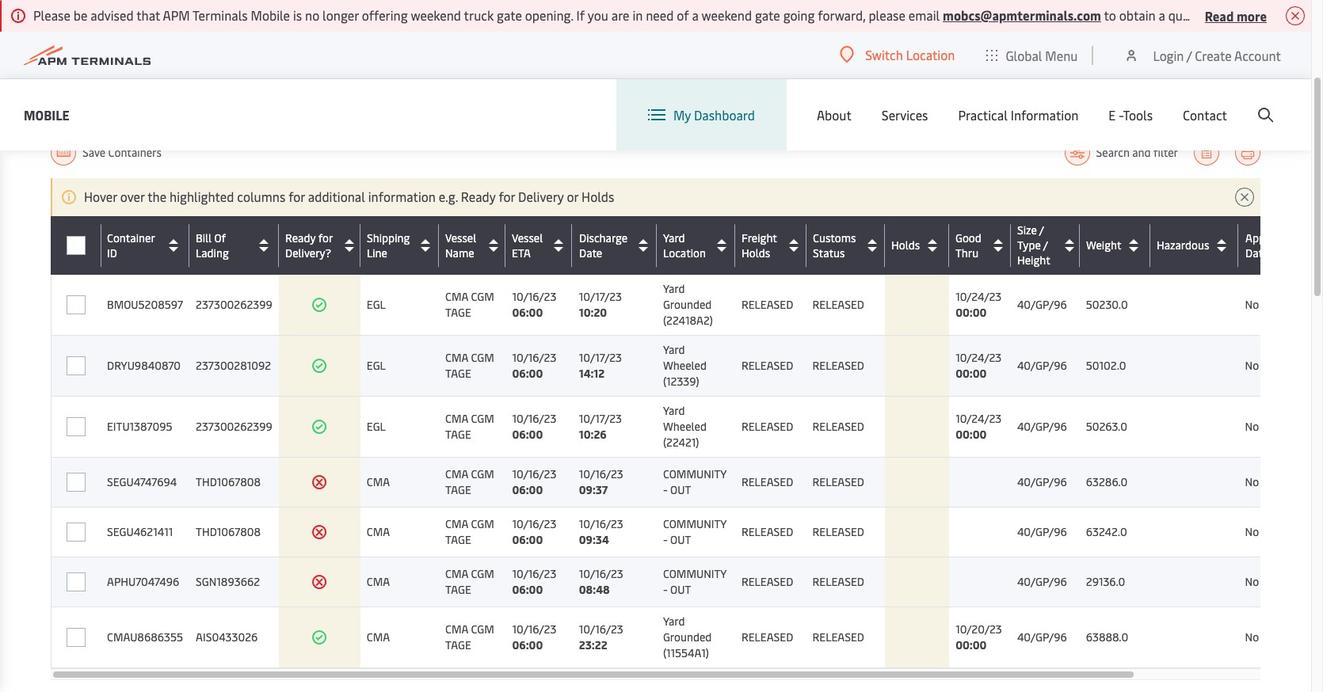 Task type: describe. For each thing, give the bounding box(es) containing it.
about
[[817, 106, 852, 124]]

height for the size / type / height button related to 1st ready for delivery? button
[[1017, 253, 1051, 268]]

no for 29136.0
[[1245, 575, 1259, 590]]

bill for 1st ready for delivery? button from right
[[196, 230, 212, 245]]

switch location
[[866, 46, 955, 63]]

0 horizontal spatial information
[[201, 63, 271, 81]]

10/16/23 left 10/16/23 23:22
[[512, 622, 557, 637]]

going
[[783, 6, 815, 24]]

practical information button
[[958, 79, 1079, 151]]

06:00 for 10/16/23 09:34
[[512, 533, 543, 548]]

holds procedures page link
[[602, 63, 734, 81]]

10/16/23 left the 10/16/23 08:48
[[512, 567, 557, 582]]

good thru for holds "button" associated with 1st ready for delivery? button from right's the size / type / height button's good thru button
[[956, 230, 982, 261]]

height for 1st ready for delivery? button from right's the size / type / height button
[[1018, 253, 1051, 268]]

cgm for 10/16/23 09:37
[[471, 467, 494, 482]]

(11554a1)
[[663, 646, 709, 661]]

please
[[33, 6, 70, 24]]

if
[[577, 6, 585, 24]]

cgm for 10/17/23 14:12
[[471, 350, 494, 365]]

50263.0
[[1086, 419, 1128, 434]]

237300281092
[[196, 358, 271, 373]]

yard for 10/17/23 10:20
[[663, 281, 685, 296]]

09:37
[[579, 483, 608, 498]]

10/16/23 08:48
[[579, 567, 623, 598]]

about
[[274, 63, 309, 81]]

06:00 for 10/16/23 09:37
[[512, 483, 543, 498]]

cma cgm tage for 23:22
[[445, 622, 494, 653]]

line for the freight holds 'button' related to the size / type / height button related to 1st ready for delivery? button's discharge date button's vessel name button's shipping line button
[[367, 245, 387, 260]]

2 a from the left
[[1159, 6, 1166, 24]]

delivery
[[518, 188, 564, 205]]

and inside button
[[1133, 145, 1151, 160]]

no for 50102.0
[[1245, 358, 1259, 373]]

40/gp/96 for 50102.0
[[1017, 358, 1067, 373]]

segu4747694
[[107, 475, 177, 490]]

please
[[869, 6, 906, 24]]

egl for eitu1387095
[[367, 419, 386, 434]]

date for the 'appointment date' button for 1st ready for delivery? button from right's the size / type / height button hazardous button
[[1246, 245, 1269, 261]]

wheeled for (22421)
[[663, 419, 707, 434]]

my dashboard button
[[648, 79, 755, 151]]

10:26
[[579, 427, 607, 442]]

cgm for 10/17/23 10:20
[[471, 289, 494, 304]]

highlighted
[[170, 188, 234, 205]]

login / create account link
[[1124, 32, 1281, 78]]

you
[[588, 6, 609, 24]]

dashboard
[[694, 106, 755, 124]]

10/24/23 for 50263.0
[[956, 411, 1002, 426]]

vessel eta for the freight holds 'button' associated with 1st ready for delivery? button from right's the size / type / height button discharge date button's vessel name button
[[512, 230, 543, 261]]

apm
[[163, 6, 190, 24]]

practical information
[[958, 106, 1079, 124]]

63242.0
[[1086, 525, 1127, 540]]

10/16/23 06:00 for 08:48
[[512, 567, 557, 598]]

dryu9840870
[[107, 358, 181, 373]]

yard wheeled (22421)
[[663, 403, 707, 450]]

08:48
[[579, 582, 610, 598]]

10/16/23 up 08:48
[[579, 567, 623, 582]]

2 ready for delivery? button from the left
[[285, 230, 357, 261]]

read more
[[1205, 7, 1267, 24]]

yard location for the freight holds 'button' related to the size / type / height button related to 1st ready for delivery? button's discharge date button
[[663, 230, 706, 260]]

additional
[[308, 188, 365, 205]]

yard grounded (22418a2)
[[663, 281, 713, 328]]

of
[[677, 6, 689, 24]]

longer
[[323, 6, 359, 24]]

aler
[[1305, 6, 1323, 24]]

cma cgm tage for 14:12
[[445, 350, 494, 381]]

10/16/23 left 10/16/23 09:34 at the bottom
[[512, 517, 557, 532]]

cma cgm tage for 10:20
[[445, 289, 494, 320]]

10/16/23 left "10/17/23 10:26"
[[512, 411, 557, 426]]

receive
[[1223, 6, 1263, 24]]

in
[[633, 6, 643, 24]]

discharge date button for the freight holds 'button' related to the size / type / height button related to 1st ready for delivery? button
[[579, 230, 653, 260]]

offering
[[362, 6, 408, 24]]

global menu button
[[971, 31, 1094, 79]]

size / type / height button for 1st ready for delivery? button from right
[[1018, 223, 1076, 268]]

40/gp/96 for 63242.0
[[1017, 525, 1067, 540]]

.
[[734, 63, 738, 81]]

location for the size / type / height button related to 1st ready for delivery? button
[[663, 245, 706, 260]]

cma cgm tage for 08:48
[[445, 567, 494, 598]]

cgm for 10/16/23 23:22
[[471, 622, 494, 637]]

10:20
[[579, 305, 607, 320]]

10/17/23 10:20
[[579, 289, 622, 320]]

community - out for 10/16/23 08:48
[[663, 567, 727, 598]]

save containers
[[82, 145, 172, 160]]

forward,
[[818, 6, 866, 24]]

not ready image for segu4621411
[[312, 525, 328, 540]]

services
[[882, 106, 928, 124]]

1 a from the left
[[692, 6, 699, 24]]

- inside popup button
[[1119, 106, 1123, 124]]

appointment date button for 1st ready for delivery? button from right's the size / type / height button hazardous button
[[1246, 230, 1323, 261]]

terminals
[[193, 6, 248, 24]]

shipping line for the freight holds 'button' related to the size / type / height button related to 1st ready for delivery? button's discharge date button's vessel name button's shipping line button
[[367, 230, 410, 260]]

yard location for the freight holds 'button' associated with 1st ready for delivery? button from right's the size / type / height button discharge date button
[[663, 230, 706, 261]]

2 weekend from the left
[[702, 6, 752, 24]]

50102.0
[[1086, 358, 1127, 373]]

grounded for (11554a1)
[[663, 630, 712, 645]]

shipping for 1st ready for delivery? button from right
[[367, 230, 410, 245]]

freight for the freight holds 'button' associated with 1st ready for delivery? button from right's the size / type / height button
[[742, 230, 777, 245]]

close image
[[1235, 188, 1254, 207]]

for further information about holds and procedures for releasing these visit our holds procedures page .
[[134, 63, 738, 81]]

ready image for cmau8686355
[[312, 630, 328, 646]]

these
[[517, 63, 549, 81]]

bill of lading button for 1st ready for delivery? button from right
[[196, 230, 275, 261]]

status for the freight holds 'button' related to the size / type / height button related to 1st ready for delivery? button
[[813, 245, 845, 260]]

read
[[1205, 7, 1234, 24]]

community for 10/16/23 09:37
[[663, 467, 727, 482]]

segu4621411
[[107, 525, 173, 540]]

save containers button
[[51, 140, 172, 166]]

hover
[[84, 188, 117, 205]]

- for 10/16/23 09:34
[[663, 533, 668, 548]]

10/17/23 for 10:20
[[579, 289, 622, 304]]

are
[[612, 6, 630, 24]]

customs for the freight holds 'button' associated with 1st ready for delivery? button from right's the size / type / height button
[[813, 230, 856, 245]]

09:34
[[579, 533, 609, 548]]

0 vertical spatial mobile
[[251, 6, 290, 24]]

23:22
[[579, 638, 607, 653]]

discharge for the freight holds 'button' related to the size / type / height button related to 1st ready for delivery? button
[[579, 230, 628, 245]]

login
[[1153, 46, 1184, 64]]

of for bill of lading button corresponding to 1st ready for delivery? button from right
[[214, 230, 226, 245]]

name for 1st ready for delivery? button from right
[[445, 245, 474, 261]]

yard for 10/17/23 14:12
[[663, 342, 685, 357]]

ready image for eitu1387095
[[312, 419, 328, 435]]

or
[[567, 188, 579, 205]]

ready for 1st ready for delivery? button
[[285, 230, 315, 245]]

freight for the freight holds 'button' related to the size / type / height button related to 1st ready for delivery? button
[[742, 230, 777, 245]]

out for 10/16/23 08:48
[[671, 582, 691, 598]]

container id for bill of lading button corresponding to 1st ready for delivery? button from right
[[107, 230, 155, 261]]

good for holds "button" associated with 1st ready for delivery? button from right's the size / type / height button's good thru button
[[956, 230, 982, 245]]

vessel name for the freight holds 'button' related to the size / type / height button related to 1st ready for delivery? button's discharge date button's vessel name button
[[445, 230, 477, 260]]

0 horizontal spatial and
[[348, 63, 369, 81]]

ready for delivery? for 1st ready for delivery? button from right
[[285, 230, 333, 261]]

about button
[[817, 79, 852, 151]]

tage for 10/17/23 10:20
[[445, 305, 471, 320]]

06:00 for 10/17/23 14:12
[[512, 366, 543, 381]]

is
[[293, 6, 302, 24]]

account
[[1235, 46, 1281, 64]]

discharge for the freight holds 'button' associated with 1st ready for delivery? button from right's the size / type / height button
[[579, 230, 628, 245]]

please be advised that apm terminals mobile is no longer offering weekend truck gate opening. if you are in need of a weekend gate going forward, please email mobcs@apmterminals.com to obtain a quote. to receive future aler
[[33, 6, 1323, 24]]

the
[[148, 188, 167, 205]]

containers
[[108, 145, 162, 160]]

hazardous for hazardous button associated with the size / type / height button related to 1st ready for delivery? button
[[1157, 238, 1210, 253]]

eitu1387095
[[107, 419, 172, 434]]

(22418a2)
[[663, 313, 713, 328]]

further
[[156, 63, 199, 81]]

id for 1st ready for delivery? button
[[107, 245, 117, 260]]

discharge date button for the freight holds 'button' associated with 1st ready for delivery? button from right's the size / type / height button
[[579, 230, 653, 261]]

10/16/23 left 10/17/23 14:12
[[512, 350, 557, 365]]

search
[[1096, 145, 1130, 160]]

delivery? for 1st ready for delivery? button
[[285, 245, 331, 260]]

opening.
[[525, 6, 573, 24]]

cgm for 10/16/23 09:34
[[471, 517, 494, 532]]

10/17/23 for 10:26
[[579, 411, 622, 426]]

contact
[[1183, 106, 1228, 124]]

10/24/23 00:00 for 50263.0
[[956, 411, 1002, 442]]

hazardous button for the size / type / height button related to 1st ready for delivery? button
[[1157, 233, 1235, 258]]

customs status for 1st ready for delivery? button from right's the size / type / height button
[[813, 230, 856, 261]]

location for 1st ready for delivery? button from right's the size / type / height button
[[663, 245, 706, 261]]

no for 63286.0
[[1245, 475, 1259, 490]]

page
[[706, 63, 734, 81]]

00:00 for 50263.0
[[956, 427, 987, 442]]

10/16/23 09:37
[[579, 467, 623, 498]]

switch
[[866, 46, 903, 63]]

29136.0
[[1086, 575, 1126, 590]]

columns
[[237, 188, 285, 205]]

ready for 1st ready for delivery? button from right
[[285, 230, 316, 245]]

out for 10/16/23 09:37
[[671, 483, 691, 498]]

e
[[1109, 106, 1116, 124]]

global menu
[[1006, 46, 1078, 64]]

14:12
[[579, 366, 605, 381]]

of for 1st ready for delivery? button bill of lading button
[[214, 230, 226, 245]]

2 gate from the left
[[755, 6, 780, 24]]

size / type / height button for 1st ready for delivery? button
[[1017, 223, 1076, 268]]

my
[[674, 106, 691, 124]]

sgn1893662
[[196, 575, 260, 590]]

customs status for the size / type / height button related to 1st ready for delivery? button
[[813, 230, 856, 260]]

container for 1st ready for delivery? button
[[107, 230, 155, 245]]

obtain
[[1120, 6, 1156, 24]]

bill of lading for 1st ready for delivery? button from right
[[196, 230, 229, 261]]

e -tools
[[1109, 106, 1153, 124]]

future
[[1266, 6, 1302, 24]]

thru for 1st ready for delivery? button from right's the size / type / height button
[[956, 245, 979, 261]]

bmou5208597
[[107, 297, 183, 312]]



Task type: vqa. For each thing, say whether or not it's contained in the screenshot.


Task type: locate. For each thing, give the bounding box(es) containing it.
1 weekend from the left
[[411, 6, 461, 24]]

truck
[[464, 6, 494, 24]]

10/24/23 00:00
[[956, 289, 1002, 320], [956, 350, 1002, 381], [956, 411, 1002, 442]]

no for 63888.0
[[1245, 630, 1259, 645]]

container id for 1st ready for delivery? button bill of lading button
[[107, 230, 155, 260]]

1 size from the left
[[1017, 223, 1037, 238]]

0 horizontal spatial mobile
[[24, 106, 70, 123]]

weight button for 1st ready for delivery? button from right's the size / type / height button hazardous button
[[1086, 233, 1147, 258]]

visit
[[552, 63, 577, 81]]

237300262399 up the "237300281092"
[[196, 297, 272, 312]]

3 10/17/23 from the top
[[579, 411, 622, 426]]

shipping line
[[367, 230, 410, 260], [367, 230, 410, 261]]

10/17/23 for 14:12
[[579, 350, 622, 365]]

ready image for bmou5208597
[[312, 297, 328, 313]]

save
[[82, 145, 106, 160]]

2 height from the left
[[1018, 253, 1051, 268]]

1 vertical spatial grounded
[[663, 630, 712, 645]]

3 out from the top
[[671, 582, 691, 598]]

close alert image
[[1286, 6, 1305, 25]]

1 discharge from the left
[[579, 230, 628, 245]]

1 10/16/23 06:00 from the top
[[512, 289, 557, 320]]

40/gp/96 left 29136.0
[[1017, 575, 1067, 590]]

None checkbox
[[66, 236, 85, 255], [67, 296, 86, 315], [67, 357, 86, 376], [67, 418, 86, 437], [67, 573, 86, 592], [67, 628, 86, 647], [66, 236, 85, 255], [67, 296, 86, 315], [67, 357, 86, 376], [67, 418, 86, 437], [67, 573, 86, 592], [67, 628, 86, 647]]

06:00 left 08:48
[[512, 582, 543, 598]]

good thru button for holds "button" associated with 1st ready for delivery? button from right's the size / type / height button
[[956, 230, 1007, 261]]

10/16/23 up 23:22
[[579, 622, 623, 637]]

0 vertical spatial thd1067808
[[196, 475, 261, 490]]

community - out for 10/16/23 09:34
[[663, 517, 727, 548]]

- for 10/16/23 08:48
[[663, 582, 668, 598]]

customs status button for holds "button" associated with 1st ready for delivery? button from right's the size / type / height button
[[813, 230, 881, 261]]

cgm for 10/16/23 08:48
[[471, 567, 494, 582]]

email
[[909, 6, 940, 24]]

40/gp/96 left 50230.0
[[1017, 297, 1067, 312]]

vessel
[[445, 230, 477, 245], [512, 230, 543, 245], [445, 230, 477, 245], [512, 230, 543, 245]]

10/24/23 for 50230.0
[[956, 289, 1002, 304]]

ready for delivery? for 1st ready for delivery? button
[[285, 230, 333, 260]]

00:00 inside 10/20/23 00:00
[[956, 638, 987, 653]]

1 horizontal spatial and
[[1133, 145, 1151, 160]]

2 discharge date button from the left
[[579, 230, 653, 261]]

no
[[1245, 297, 1259, 312], [1245, 358, 1259, 373], [1245, 419, 1259, 434], [1245, 475, 1259, 490], [1245, 525, 1259, 540], [1245, 575, 1259, 590], [1245, 630, 1259, 645]]

yard location button for the freight holds 'button' associated with 1st ready for delivery? button from right's the size / type / height button discharge date button
[[663, 230, 731, 261]]

1 height from the left
[[1017, 253, 1051, 268]]

10/16/23 left 10/16/23 09:37
[[512, 467, 557, 482]]

yard grounded (11554a1)
[[663, 614, 712, 661]]

40/gp/96 for 50230.0
[[1017, 297, 1067, 312]]

2 vertical spatial 10/24/23
[[956, 411, 1002, 426]]

bill for 1st ready for delivery? button
[[196, 230, 212, 245]]

height
[[1017, 253, 1051, 268], [1018, 253, 1051, 268]]

2 vertical spatial 10/24/23 00:00
[[956, 411, 1002, 442]]

1 10/24/23 from the top
[[956, 289, 1002, 304]]

1 10/17/23 from the top
[[579, 289, 622, 304]]

3 community from the top
[[663, 567, 727, 582]]

our
[[579, 63, 599, 81]]

2 freight holds button from the left
[[742, 230, 803, 261]]

1 horizontal spatial weekend
[[702, 6, 752, 24]]

3 40/gp/96 from the top
[[1017, 419, 1067, 434]]

10/17/23 up 10:26 at the left
[[579, 411, 622, 426]]

yard location
[[663, 230, 706, 260], [663, 230, 706, 261]]

10/16/23 06:00 left 08:48
[[512, 567, 557, 598]]

1 vertical spatial wheeled
[[663, 419, 707, 434]]

yard inside yard wheeled (12339)
[[663, 342, 685, 357]]

0 vertical spatial egl
[[367, 297, 386, 312]]

vessel name
[[445, 230, 477, 260], [445, 230, 477, 261]]

1 shipping line button from the left
[[367, 230, 435, 260]]

0 vertical spatial community
[[663, 467, 727, 482]]

2 size / type / height button from the left
[[1018, 223, 1076, 268]]

community - out
[[663, 467, 727, 498], [663, 517, 727, 548], [663, 567, 727, 598]]

cma cgm tage for 10:26
[[445, 411, 494, 442]]

2 appointment date button from the left
[[1246, 230, 1323, 261]]

3 ready image from the top
[[312, 419, 328, 435]]

information left the about
[[201, 63, 271, 81]]

quote. to
[[1169, 6, 1220, 24]]

status for the freight holds 'button' associated with 1st ready for delivery? button from right's the size / type / height button
[[813, 245, 845, 261]]

customs for the freight holds 'button' related to the size / type / height button related to 1st ready for delivery? button
[[813, 230, 856, 245]]

7 cgm from the top
[[471, 622, 494, 637]]

2 vertical spatial community
[[663, 567, 727, 582]]

no for 50263.0
[[1245, 419, 1259, 434]]

not ready image for segu4747694
[[312, 475, 328, 491]]

mobcs@apmterminals.com link
[[943, 6, 1101, 24]]

1 vertical spatial 10/17/23
[[579, 350, 622, 365]]

2 shipping line from the left
[[367, 230, 410, 261]]

type for the size / type / height button related to 1st ready for delivery? button
[[1017, 238, 1041, 253]]

1 vertical spatial 10/24/23
[[956, 350, 1002, 365]]

10/17/23 up 10:20
[[579, 289, 622, 304]]

good thru for good thru button associated with the size / type / height button related to 1st ready for delivery? button's holds "button"
[[956, 230, 982, 260]]

2 00:00 from the top
[[956, 366, 987, 381]]

1 yard location button from the left
[[663, 230, 731, 260]]

2 no from the top
[[1245, 358, 1259, 373]]

2 vertical spatial egl
[[367, 419, 386, 434]]

gate left the going
[[755, 6, 780, 24]]

mobile up save containers button
[[24, 106, 70, 123]]

be
[[73, 6, 87, 24]]

mobile left is
[[251, 6, 290, 24]]

of
[[214, 230, 226, 245], [214, 230, 226, 245]]

and left procedures
[[348, 63, 369, 81]]

grounded up (22418a2)
[[663, 297, 712, 312]]

1 horizontal spatial a
[[1159, 6, 1166, 24]]

grounded up (11554a1)
[[663, 630, 712, 645]]

tools
[[1123, 106, 1153, 124]]

1 cgm from the top
[[471, 289, 494, 304]]

0 vertical spatial community - out
[[663, 467, 727, 498]]

0 vertical spatial 10/24/23 00:00
[[956, 289, 1002, 320]]

appointment date button for hazardous button associated with the size / type / height button related to 1st ready for delivery? button
[[1245, 230, 1323, 260]]

vessel name button for the freight holds 'button' associated with 1st ready for delivery? button from right's the size / type / height button discharge date button
[[445, 230, 502, 261]]

3 community - out from the top
[[663, 567, 727, 598]]

10/24/23 for 50102.0
[[956, 350, 1002, 365]]

10/16/23 06:00 for 10:20
[[512, 289, 557, 320]]

2 line from the left
[[367, 245, 388, 261]]

size for the size / type / height button related to 1st ready for delivery? button
[[1017, 223, 1037, 238]]

mobcs@apmterminals.com
[[943, 6, 1101, 24]]

2 customs status button from the left
[[813, 230, 881, 261]]

yard inside yard grounded (11554a1)
[[663, 614, 685, 629]]

237300262399 for eitu1387095
[[196, 419, 272, 434]]

2 yard location button from the left
[[663, 230, 731, 261]]

not ready image
[[312, 575, 328, 590]]

egl for dryu9840870
[[367, 358, 386, 373]]

- right e on the right top of the page
[[1119, 106, 1123, 124]]

1 vertical spatial information
[[368, 188, 436, 205]]

customs status button
[[813, 230, 881, 260], [813, 230, 881, 261]]

discharge date button
[[579, 230, 653, 260], [579, 230, 653, 261]]

container id button for bill of lading button corresponding to 1st ready for delivery? button from right
[[107, 230, 185, 261]]

freight holds
[[742, 230, 777, 260], [742, 230, 777, 261]]

2 ready for delivery? from the left
[[285, 230, 333, 261]]

10/16/23 up 09:37
[[579, 467, 623, 482]]

10/17/23 up the 14:12
[[579, 350, 622, 365]]

1 vertical spatial community - out
[[663, 517, 727, 548]]

40/gp/96 left 63286.0
[[1017, 475, 1067, 490]]

10/16/23 06:00 left 10:26 at the left
[[512, 411, 557, 442]]

(12339)
[[663, 374, 700, 389]]

global
[[1006, 46, 1042, 64]]

vessel eta for the freight holds 'button' related to the size / type / height button related to 1st ready for delivery? button's discharge date button's vessel name button
[[512, 230, 543, 260]]

5 no from the top
[[1245, 525, 1259, 540]]

06:00 for 10/17/23 10:26
[[512, 427, 543, 442]]

vessel eta button for the freight holds 'button' related to the size / type / height button related to 1st ready for delivery? button's discharge date button's vessel name button
[[512, 230, 569, 260]]

06:00 left 09:34
[[512, 533, 543, 548]]

06:00 left the 14:12
[[512, 366, 543, 381]]

yard location button
[[663, 230, 731, 260], [663, 230, 731, 261]]

3 tage from the top
[[445, 427, 471, 442]]

3 cma cgm tage from the top
[[445, 411, 494, 442]]

2 community from the top
[[663, 517, 727, 532]]

1 size / type / height button from the left
[[1017, 223, 1076, 268]]

ready
[[461, 188, 496, 205], [285, 230, 315, 245], [285, 230, 316, 245]]

None checkbox
[[67, 236, 86, 255], [67, 473, 86, 492], [67, 523, 86, 542], [67, 236, 86, 255], [67, 473, 86, 492], [67, 523, 86, 542]]

discharge
[[579, 230, 628, 245], [579, 230, 628, 245]]

not ready image
[[312, 475, 328, 491], [312, 525, 328, 540]]

switch location button
[[840, 46, 955, 63]]

- up yard grounded (11554a1)
[[663, 582, 668, 598]]

4 ready image from the top
[[312, 630, 328, 646]]

0 vertical spatial 10/24/23
[[956, 289, 1002, 304]]

2 discharge date from the left
[[579, 230, 628, 261]]

3 10/24/23 from the top
[[956, 411, 1002, 426]]

2 discharge from the left
[[579, 230, 628, 245]]

size / type / height button
[[1017, 223, 1076, 268], [1018, 223, 1076, 268]]

00:00 for 50102.0
[[956, 366, 987, 381]]

information left e.g.
[[368, 188, 436, 205]]

hazardous for 1st ready for delivery? button from right's the size / type / height button hazardous button
[[1157, 238, 1210, 253]]

container id
[[107, 230, 155, 260], [107, 230, 155, 261]]

- down (22421)
[[663, 483, 668, 498]]

1 yard location from the left
[[663, 230, 706, 260]]

10/16/23 06:00 for 14:12
[[512, 350, 557, 381]]

grounded
[[663, 297, 712, 312], [663, 630, 712, 645]]

search and filter
[[1096, 145, 1178, 160]]

weight button
[[1086, 233, 1147, 258], [1086, 233, 1147, 258]]

yard wheeled (12339)
[[663, 342, 707, 389]]

1 appointment from the left
[[1245, 230, 1311, 245]]

40/gp/96 right 10/20/23 00:00
[[1017, 630, 1067, 645]]

weekend right of
[[702, 6, 752, 24]]

1 appointment date from the left
[[1245, 230, 1311, 260]]

1 not ready image from the top
[[312, 475, 328, 491]]

for
[[440, 63, 458, 81], [289, 188, 305, 205], [499, 188, 515, 205], [318, 230, 333, 245], [318, 230, 333, 245]]

tage for 10/17/23 10:26
[[445, 427, 471, 442]]

cgm for 10/17/23 10:26
[[471, 411, 494, 426]]

10/16/23 left 10/17/23 10:20
[[512, 289, 557, 304]]

1 customs from the left
[[813, 230, 856, 245]]

1 06:00 from the top
[[512, 305, 543, 320]]

2 status from the left
[[813, 245, 845, 261]]

10/16/23 up 09:34
[[579, 517, 623, 532]]

contact button
[[1183, 79, 1228, 151]]

0 vertical spatial grounded
[[663, 297, 712, 312]]

container for 1st ready for delivery? button from right
[[107, 230, 155, 245]]

1 line from the left
[[367, 245, 387, 260]]

0 vertical spatial wheeled
[[663, 358, 707, 373]]

4 tage from the top
[[445, 483, 471, 498]]

that
[[136, 6, 160, 24]]

0 horizontal spatial weekend
[[411, 6, 461, 24]]

1 cma cgm tage from the top
[[445, 289, 494, 320]]

1 customs status from the left
[[813, 230, 856, 260]]

4 date from the left
[[1246, 245, 1269, 261]]

3 cgm from the top
[[471, 411, 494, 426]]

read more button
[[1205, 6, 1267, 25]]

10/20/23
[[956, 622, 1002, 637]]

1 tage from the top
[[445, 305, 471, 320]]

2 freight holds from the left
[[742, 230, 777, 261]]

10/16/23
[[512, 289, 557, 304], [512, 350, 557, 365], [512, 411, 557, 426], [512, 467, 557, 482], [579, 467, 623, 482], [512, 517, 557, 532], [579, 517, 623, 532], [512, 567, 557, 582], [579, 567, 623, 582], [512, 622, 557, 637], [579, 622, 623, 637]]

0 vertical spatial out
[[671, 483, 691, 498]]

community
[[663, 467, 727, 482], [663, 517, 727, 532], [663, 567, 727, 582]]

10/16/23 06:00 left 23:22
[[512, 622, 557, 653]]

vessel name button
[[445, 230, 502, 260], [445, 230, 502, 261]]

no for 50230.0
[[1245, 297, 1259, 312]]

237300262399 down the "237300281092"
[[196, 419, 272, 434]]

1 discharge date from the left
[[579, 230, 628, 260]]

10/24/23 00:00 for 50102.0
[[956, 350, 1002, 381]]

5 cgm from the top
[[471, 517, 494, 532]]

name for 1st ready for delivery? button
[[445, 245, 474, 260]]

aphu7047496
[[107, 575, 179, 590]]

10/24/23
[[956, 289, 1002, 304], [956, 350, 1002, 365], [956, 411, 1002, 426]]

thru
[[956, 245, 979, 260], [956, 245, 979, 261]]

40/gp/96
[[1017, 297, 1067, 312], [1017, 358, 1067, 373], [1017, 419, 1067, 434], [1017, 475, 1067, 490], [1017, 525, 1067, 540], [1017, 575, 1067, 590], [1017, 630, 1067, 645]]

1 vertical spatial egl
[[367, 358, 386, 373]]

ready image for dryu9840870
[[312, 358, 328, 374]]

2 06:00 from the top
[[512, 366, 543, 381]]

1 egl from the top
[[367, 297, 386, 312]]

2 customs from the left
[[813, 230, 856, 245]]

2 type from the left
[[1018, 238, 1041, 253]]

my dashboard
[[674, 106, 755, 124]]

2 weight from the left
[[1086, 238, 1122, 253]]

4 40/gp/96 from the top
[[1017, 475, 1067, 490]]

freight holds button for the size / type / height button related to 1st ready for delivery? button
[[742, 230, 802, 260]]

out
[[671, 483, 691, 498], [671, 533, 691, 548], [671, 582, 691, 598]]

1 horizontal spatial information
[[368, 188, 436, 205]]

1 vertical spatial out
[[671, 533, 691, 548]]

10/16/23 06:00 left 09:37
[[512, 467, 557, 498]]

3 10/16/23 06:00 from the top
[[512, 411, 557, 442]]

bill of lading button for 1st ready for delivery? button
[[196, 230, 275, 260]]

size / type / height
[[1017, 223, 1051, 268], [1018, 223, 1051, 268]]

2 40/gp/96 from the top
[[1017, 358, 1067, 373]]

practical
[[958, 106, 1008, 124]]

4 06:00 from the top
[[512, 483, 543, 498]]

wheeled for (12339)
[[663, 358, 707, 373]]

/ inside "link"
[[1187, 46, 1192, 64]]

good
[[956, 230, 982, 245], [956, 230, 982, 245]]

2 not ready image from the top
[[312, 525, 328, 540]]

06:00 left 23:22
[[512, 638, 543, 653]]

3 egl from the top
[[367, 419, 386, 434]]

appointment date for the 'appointment date' button for 1st ready for delivery? button from right's the size / type / height button hazardous button
[[1246, 230, 1311, 261]]

weight for the weight button related to 1st ready for delivery? button from right's the size / type / height button hazardous button
[[1086, 238, 1122, 253]]

0 vertical spatial and
[[348, 63, 369, 81]]

4 cgm from the top
[[471, 467, 494, 482]]

freight holds for the freight holds 'button' associated with 1st ready for delivery? button from right's the size / type / height button
[[742, 230, 777, 261]]

1 horizontal spatial mobile
[[251, 6, 290, 24]]

grounded inside the yard grounded (22418a2)
[[663, 297, 712, 312]]

a right of
[[692, 6, 699, 24]]

1 vertical spatial community
[[663, 517, 727, 532]]

0 vertical spatial information
[[201, 63, 271, 81]]

1 10/24/23 00:00 from the top
[[956, 289, 1002, 320]]

00:00 for 50230.0
[[956, 305, 987, 320]]

good thru button for the size / type / height button related to 1st ready for delivery? button's holds "button"
[[956, 230, 1007, 260]]

0 horizontal spatial a
[[692, 6, 699, 24]]

ready image
[[312, 297, 328, 313], [312, 358, 328, 374], [312, 419, 328, 435], [312, 630, 328, 646]]

customs status button for the size / type / height button related to 1st ready for delivery? button's holds "button"
[[813, 230, 881, 260]]

10/17/23
[[579, 289, 622, 304], [579, 350, 622, 365], [579, 411, 622, 426]]

1 weight from the left
[[1086, 238, 1122, 253]]

tage for 10/16/23 23:22
[[445, 638, 471, 653]]

06:00 left 10:26 at the left
[[512, 427, 543, 442]]

0 horizontal spatial gate
[[497, 6, 522, 24]]

weight
[[1086, 238, 1122, 253], [1086, 238, 1122, 253]]

10/16/23 06:00 left 09:34
[[512, 517, 557, 548]]

size / type / height for the size / type / height button related to 1st ready for delivery? button
[[1017, 223, 1051, 268]]

1 no from the top
[[1245, 297, 1259, 312]]

bill
[[196, 230, 212, 245], [196, 230, 212, 245]]

1 wheeled from the top
[[663, 358, 707, 373]]

0 vertical spatial 237300262399
[[196, 297, 272, 312]]

freight
[[742, 230, 777, 245], [742, 230, 777, 245]]

e -tools button
[[1109, 79, 1153, 151]]

2 10/16/23 06:00 from the top
[[512, 350, 557, 381]]

yard inside the yard grounded (22418a2)
[[663, 281, 685, 296]]

2 customs status from the left
[[813, 230, 856, 261]]

eta for the freight holds 'button' related to the size / type / height button related to 1st ready for delivery? button's discharge date button's vessel name button
[[512, 245, 531, 260]]

filter
[[1154, 145, 1178, 160]]

1 vertical spatial mobile
[[24, 106, 70, 123]]

1 weight button from the left
[[1086, 233, 1147, 258]]

cma cgm tage for 09:37
[[445, 467, 494, 498]]

40/gp/96 left 63242.0
[[1017, 525, 1067, 540]]

1 vertical spatial and
[[1133, 145, 1151, 160]]

1 40/gp/96 from the top
[[1017, 297, 1067, 312]]

advised
[[91, 6, 134, 24]]

bill of lading for 1st ready for delivery? button
[[196, 230, 229, 260]]

1 vertical spatial 237300262399
[[196, 419, 272, 434]]

date for the 'appointment date' button for hazardous button associated with the size / type / height button related to 1st ready for delivery? button
[[1245, 245, 1269, 260]]

10/16/23 06:00 left 10:20
[[512, 289, 557, 320]]

1 00:00 from the top
[[956, 305, 987, 320]]

2 vertical spatial out
[[671, 582, 691, 598]]

(22421)
[[663, 435, 699, 450]]

7 cma cgm tage from the top
[[445, 622, 494, 653]]

2 10/24/23 from the top
[[956, 350, 1002, 365]]

/
[[1187, 46, 1192, 64], [1040, 223, 1044, 238], [1040, 223, 1044, 238], [1043, 238, 1048, 253], [1044, 238, 1048, 253]]

weekend left truck
[[411, 6, 461, 24]]

1 vertical spatial thd1067808
[[196, 525, 261, 540]]

size for 1st ready for delivery? button from right's the size / type / height button
[[1018, 223, 1037, 238]]

4 10/16/23 06:00 from the top
[[512, 467, 557, 498]]

1 ready for delivery? button from the left
[[285, 230, 356, 260]]

container id button for 1st ready for delivery? button bill of lading button
[[107, 230, 186, 260]]

e.g.
[[439, 188, 458, 205]]

1 discharge date button from the left
[[579, 230, 653, 260]]

more
[[1237, 7, 1267, 24]]

good thru
[[956, 230, 982, 260], [956, 230, 982, 261]]

1 customs status button from the left
[[813, 230, 881, 260]]

information
[[1011, 106, 1079, 124]]

1 date from the left
[[579, 245, 602, 260]]

40/gp/96 left 50102.0
[[1017, 358, 1067, 373]]

2 cgm from the top
[[471, 350, 494, 365]]

yard inside yard wheeled (22421)
[[663, 403, 685, 418]]

services button
[[882, 79, 928, 151]]

and left filter
[[1133, 145, 1151, 160]]

lading
[[196, 245, 229, 260], [196, 245, 229, 261]]

community for 10/16/23 09:34
[[663, 517, 727, 532]]

40/gp/96 for 29136.0
[[1017, 575, 1067, 590]]

06:00 left 10:20
[[512, 305, 543, 320]]

id for 1st ready for delivery? button from right
[[107, 245, 117, 261]]

thd1067808 for segu4747694
[[196, 475, 261, 490]]

gate
[[497, 6, 522, 24], [755, 6, 780, 24]]

1 community - out from the top
[[663, 467, 727, 498]]

gate right truck
[[497, 6, 522, 24]]

customs
[[813, 230, 856, 245], [813, 230, 856, 245]]

tage for 10/16/23 09:37
[[445, 483, 471, 498]]

shipping line for the freight holds 'button' associated with 1st ready for delivery? button from right's the size / type / height button discharge date button's vessel name button shipping line button
[[367, 230, 410, 261]]

2 appointment date from the left
[[1246, 230, 1311, 261]]

1 grounded from the top
[[663, 297, 712, 312]]

releasing
[[461, 63, 514, 81]]

1 vertical spatial 10/24/23 00:00
[[956, 350, 1002, 381]]

5 06:00 from the top
[[512, 533, 543, 548]]

06:00
[[512, 305, 543, 320], [512, 366, 543, 381], [512, 427, 543, 442], [512, 483, 543, 498], [512, 533, 543, 548], [512, 582, 543, 598], [512, 638, 543, 653]]

community - out for 10/16/23 09:37
[[663, 467, 727, 498]]

- right 10/16/23 09:34 at the bottom
[[663, 533, 668, 548]]

10/16/23 06:00 for 09:37
[[512, 467, 557, 498]]

6 06:00 from the top
[[512, 582, 543, 598]]

40/gp/96 left 50263.0
[[1017, 419, 1067, 434]]

2 shipping line button from the left
[[367, 230, 435, 261]]

1 horizontal spatial gate
[[755, 6, 780, 24]]

discharge date for the freight holds 'button' related to the size / type / height button related to 1st ready for delivery? button's discharge date button
[[579, 230, 628, 260]]

0 vertical spatial not ready image
[[312, 475, 328, 491]]

2 weight button from the left
[[1086, 233, 1147, 258]]

1 vertical spatial not ready image
[[312, 525, 328, 540]]

wheeled up (22421)
[[663, 419, 707, 434]]

1 status from the left
[[813, 245, 845, 260]]

2 10/24/23 00:00 from the top
[[956, 350, 1002, 381]]

yard
[[663, 230, 685, 245], [663, 230, 685, 245], [663, 281, 685, 296], [663, 342, 685, 357], [663, 403, 685, 418], [663, 614, 685, 629]]

1 shipping from the left
[[367, 230, 410, 245]]

6 40/gp/96 from the top
[[1017, 575, 1067, 590]]

06:00 for 10/16/23 23:22
[[512, 638, 543, 653]]

2 10/17/23 from the top
[[579, 350, 622, 365]]

login / create account
[[1153, 46, 1281, 64]]

4 00:00 from the top
[[956, 638, 987, 653]]

for
[[134, 63, 153, 81]]

2 vertical spatial community - out
[[663, 567, 727, 598]]

wheeled up (12339)
[[663, 358, 707, 373]]

a right obtain
[[1159, 6, 1166, 24]]

ready for delivery? button
[[285, 230, 356, 260], [285, 230, 357, 261]]

0 vertical spatial 10/17/23
[[579, 289, 622, 304]]

thru for the size / type / height button related to 1st ready for delivery? button
[[956, 245, 979, 260]]

10/16/23 06:00 left the 14:12
[[512, 350, 557, 381]]

06:00 left 09:37
[[512, 483, 543, 498]]

2 vertical spatial 10/17/23
[[579, 411, 622, 426]]

1 gate from the left
[[497, 6, 522, 24]]

7 06:00 from the top
[[512, 638, 543, 653]]

10/16/23 06:00 for 23:22
[[512, 622, 557, 653]]

no for 63242.0
[[1245, 525, 1259, 540]]



